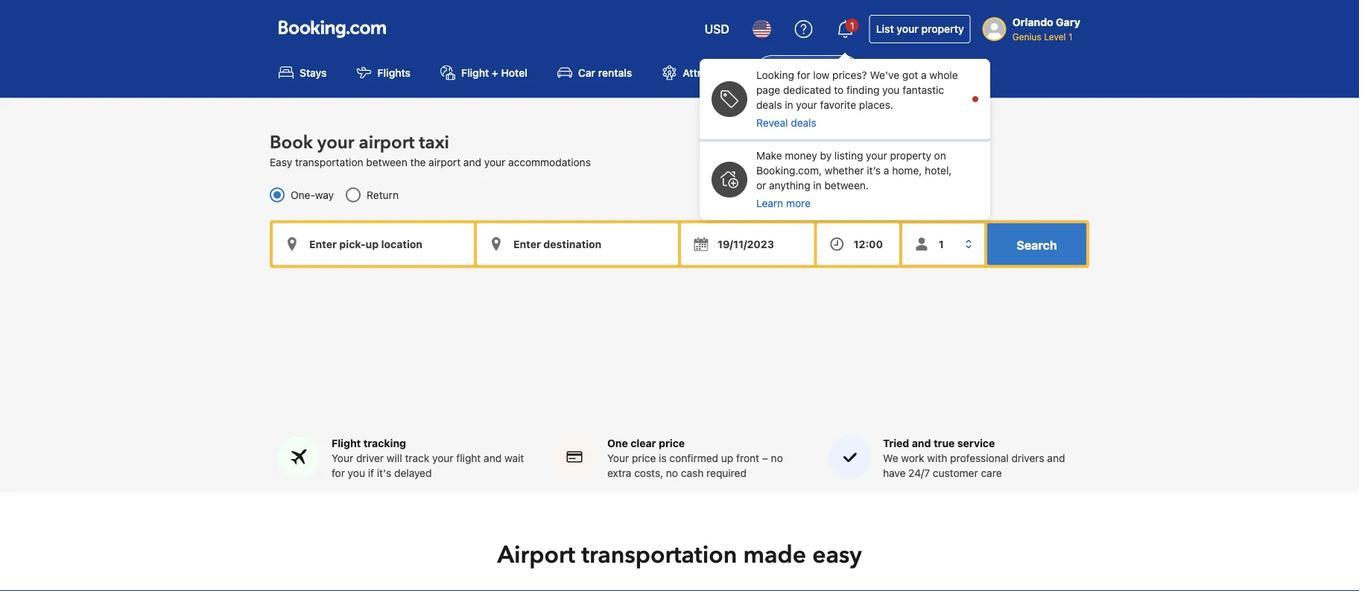 Task type: locate. For each thing, give the bounding box(es) containing it.
0 horizontal spatial 1
[[851, 20, 855, 31]]

property up home,
[[890, 149, 932, 162]]

deals right reveal
[[791, 117, 817, 129]]

1 horizontal spatial in
[[814, 179, 822, 192]]

genius
[[1013, 31, 1042, 42]]

accommodations
[[508, 156, 591, 168]]

listing
[[835, 149, 864, 162]]

1 horizontal spatial no
[[771, 452, 783, 464]]

property up whole
[[922, 23, 964, 35]]

your right book
[[317, 130, 354, 155]]

or
[[757, 179, 767, 192]]

your inside looking for low prices? we've got a whole page dedicated to finding you fantastic deals in your favorite places. reveal deals
[[796, 99, 818, 111]]

and right drivers
[[1048, 452, 1066, 464]]

prices?
[[833, 69, 868, 81]]

airport for airport transportation made easy
[[498, 539, 576, 571]]

and right the
[[464, 156, 482, 168]]

in down dedicated
[[785, 99, 794, 111]]

no right the – at right
[[771, 452, 783, 464]]

0 vertical spatial flight
[[462, 66, 489, 78]]

1 vertical spatial for
[[332, 467, 345, 479]]

your down dedicated
[[796, 99, 818, 111]]

0 vertical spatial deals
[[757, 99, 782, 111]]

a right got
[[921, 69, 927, 81]]

between
[[366, 156, 408, 168]]

search button
[[988, 223, 1087, 265]]

0 vertical spatial in
[[785, 99, 794, 111]]

page
[[757, 84, 781, 96]]

2 your from the left
[[608, 452, 629, 464]]

0 vertical spatial transportation
[[295, 156, 363, 168]]

1 vertical spatial price
[[632, 452, 656, 464]]

front
[[737, 452, 760, 464]]

flight inside flight tracking your driver will track your flight and wait for you if it's delayed
[[332, 437, 361, 450]]

0 vertical spatial 1
[[851, 20, 855, 31]]

attractions link
[[650, 55, 750, 89]]

1 horizontal spatial 1
[[1069, 31, 1073, 42]]

1 vertical spatial flight
[[332, 437, 361, 450]]

1 left list
[[851, 20, 855, 31]]

and
[[464, 156, 482, 168], [912, 437, 932, 450], [484, 452, 502, 464], [1048, 452, 1066, 464]]

1 horizontal spatial for
[[797, 69, 811, 81]]

places.
[[859, 99, 894, 111]]

you down we've
[[883, 84, 900, 96]]

0 horizontal spatial your
[[332, 452, 354, 464]]

1 your from the left
[[332, 452, 354, 464]]

1 vertical spatial a
[[884, 164, 890, 177]]

1 horizontal spatial airport
[[788, 66, 823, 78]]

your right track on the bottom of page
[[432, 452, 454, 464]]

1
[[851, 20, 855, 31], [1069, 31, 1073, 42]]

driver
[[356, 452, 384, 464]]

if
[[368, 467, 374, 479]]

have
[[883, 467, 906, 479]]

book
[[270, 130, 313, 155]]

1 vertical spatial transportation
[[582, 539, 738, 571]]

1 horizontal spatial deals
[[791, 117, 817, 129]]

is
[[659, 452, 667, 464]]

favorite
[[821, 99, 857, 111]]

a right it's on the right of page
[[884, 164, 890, 177]]

1 vertical spatial airport
[[429, 156, 461, 168]]

1 horizontal spatial your
[[608, 452, 629, 464]]

airport inside 'link'
[[788, 66, 823, 78]]

flight for flight tracking your driver will track your flight and wait for you if it's delayed
[[332, 437, 361, 450]]

will
[[387, 452, 402, 464]]

1 vertical spatial you
[[348, 467, 365, 479]]

for
[[797, 69, 811, 81], [332, 467, 345, 479]]

1 vertical spatial property
[[890, 149, 932, 162]]

0 horizontal spatial flight
[[332, 437, 361, 450]]

and left wait
[[484, 452, 502, 464]]

costs,
[[635, 467, 664, 479]]

your up it's on the right of page
[[866, 149, 888, 162]]

property
[[922, 23, 964, 35], [890, 149, 932, 162]]

price down the clear
[[632, 452, 656, 464]]

for left if at the left bottom of page
[[332, 467, 345, 479]]

no
[[771, 452, 783, 464], [666, 467, 678, 479]]

0 horizontal spatial airport
[[498, 539, 576, 571]]

airport down the taxi
[[429, 156, 461, 168]]

make
[[757, 149, 782, 162]]

in
[[785, 99, 794, 111], [814, 179, 822, 192]]

your
[[332, 452, 354, 464], [608, 452, 629, 464]]

you inside flight tracking your driver will track your flight and wait for you if it's delayed
[[348, 467, 365, 479]]

1 horizontal spatial you
[[883, 84, 900, 96]]

the
[[410, 156, 426, 168]]

0 vertical spatial you
[[883, 84, 900, 96]]

0 vertical spatial a
[[921, 69, 927, 81]]

stays link
[[267, 55, 339, 89]]

attractions
[[683, 66, 738, 78]]

1 inside orlando gary genius level 1
[[1069, 31, 1073, 42]]

1 vertical spatial in
[[814, 179, 822, 192]]

0 horizontal spatial a
[[884, 164, 890, 177]]

tried and true service we work with professional drivers and have 24/7 customer care
[[883, 437, 1066, 479]]

you
[[883, 84, 900, 96], [348, 467, 365, 479]]

it's
[[377, 467, 392, 479]]

0 vertical spatial property
[[922, 23, 964, 35]]

orlando
[[1013, 16, 1054, 28]]

0 horizontal spatial no
[[666, 467, 678, 479]]

professional
[[951, 452, 1009, 464]]

0 horizontal spatial you
[[348, 467, 365, 479]]

low
[[814, 69, 830, 81]]

on
[[935, 149, 947, 162]]

usd button
[[696, 11, 739, 47]]

price up is
[[659, 437, 685, 450]]

more
[[786, 197, 811, 209]]

fantastic
[[903, 84, 945, 96]]

up
[[722, 452, 734, 464]]

with
[[928, 452, 948, 464]]

booking.com,
[[757, 164, 822, 177]]

0 vertical spatial airport
[[788, 66, 823, 78]]

your
[[897, 23, 919, 35], [796, 99, 818, 111], [317, 130, 354, 155], [866, 149, 888, 162], [484, 156, 506, 168], [432, 452, 454, 464]]

customer
[[933, 467, 979, 479]]

flight
[[462, 66, 489, 78], [332, 437, 361, 450]]

level
[[1045, 31, 1066, 42]]

tracking
[[364, 437, 406, 450]]

one-
[[291, 188, 315, 201]]

0 vertical spatial price
[[659, 437, 685, 450]]

in inside looking for low prices? we've got a whole page dedicated to finding you fantastic deals in your favorite places. reveal deals
[[785, 99, 794, 111]]

0 vertical spatial airport
[[359, 130, 415, 155]]

0 vertical spatial for
[[797, 69, 811, 81]]

flight up driver
[[332, 437, 361, 450]]

flight left +
[[462, 66, 489, 78]]

0 horizontal spatial transportation
[[295, 156, 363, 168]]

your inside one clear price your price is confirmed up front – no extra costs, no cash required
[[608, 452, 629, 464]]

work
[[902, 452, 925, 464]]

no down is
[[666, 467, 678, 479]]

1 horizontal spatial price
[[659, 437, 685, 450]]

1 down gary
[[1069, 31, 1073, 42]]

0 horizontal spatial airport
[[359, 130, 415, 155]]

1 inside button
[[851, 20, 855, 31]]

tried
[[883, 437, 910, 450]]

0 horizontal spatial for
[[332, 467, 345, 479]]

in inside 'make money by listing your property on booking.com, whether it's a home, hotel, or anything in between. learn more'
[[814, 179, 822, 192]]

you left if at the left bottom of page
[[348, 467, 365, 479]]

easy
[[813, 539, 862, 571]]

Enter pick-up location text field
[[273, 223, 474, 265]]

1 horizontal spatial a
[[921, 69, 927, 81]]

cash
[[681, 467, 704, 479]]

0 vertical spatial no
[[771, 452, 783, 464]]

1 vertical spatial airport
[[498, 539, 576, 571]]

price
[[659, 437, 685, 450], [632, 452, 656, 464]]

you inside looking for low prices? we've got a whole page dedicated to finding you fantastic deals in your favorite places. reveal deals
[[883, 84, 900, 96]]

for up dedicated
[[797, 69, 811, 81]]

12:00 button
[[818, 223, 900, 265]]

list
[[877, 23, 894, 35]]

your left driver
[[332, 452, 354, 464]]

1 vertical spatial 1
[[1069, 31, 1073, 42]]

0 horizontal spatial in
[[785, 99, 794, 111]]

in right anything
[[814, 179, 822, 192]]

one clear price your price is confirmed up front – no extra costs, no cash required
[[608, 437, 783, 479]]

airport up between
[[359, 130, 415, 155]]

deals down the page
[[757, 99, 782, 111]]

1 horizontal spatial flight
[[462, 66, 489, 78]]

0 horizontal spatial price
[[632, 452, 656, 464]]

your down one
[[608, 452, 629, 464]]

1 vertical spatial deals
[[791, 117, 817, 129]]

wait
[[505, 452, 524, 464]]



Task type: describe. For each thing, give the bounding box(es) containing it.
looking for low prices? we've got a whole page dedicated to finding you fantastic deals in your favorite places. reveal deals
[[757, 69, 958, 129]]

whole
[[930, 69, 958, 81]]

made
[[744, 539, 807, 571]]

list your property
[[877, 23, 964, 35]]

list your property link
[[870, 15, 971, 43]]

way
[[315, 188, 334, 201]]

for inside looking for low prices? we've got a whole page dedicated to finding you fantastic deals in your favorite places. reveal deals
[[797, 69, 811, 81]]

and inside book your airport taxi easy transportation between the airport and your accommodations
[[464, 156, 482, 168]]

booking.com online hotel reservations image
[[279, 20, 386, 38]]

make money by listing your property on booking.com, whether it's a home, hotel, or anything in between. learn more
[[757, 149, 952, 209]]

by
[[820, 149, 832, 162]]

one-way
[[291, 188, 334, 201]]

reveal
[[757, 117, 788, 129]]

flight tracking your driver will track your flight and wait for you if it's delayed
[[332, 437, 524, 479]]

flight for flight + hotel
[[462, 66, 489, 78]]

your right list
[[897, 23, 919, 35]]

airport taxis link
[[756, 55, 861, 89]]

return
[[367, 188, 399, 201]]

easy
[[270, 156, 292, 168]]

we
[[883, 452, 899, 464]]

1 horizontal spatial airport
[[429, 156, 461, 168]]

learn
[[757, 197, 784, 209]]

flights
[[378, 66, 411, 78]]

car
[[578, 66, 596, 78]]

1 button
[[828, 11, 864, 47]]

drivers
[[1012, 452, 1045, 464]]

airport taxis
[[788, 66, 849, 78]]

we've
[[870, 69, 900, 81]]

1 horizontal spatial transportation
[[582, 539, 738, 571]]

looking
[[757, 69, 795, 81]]

whether
[[825, 164, 864, 177]]

car rentals
[[578, 66, 632, 78]]

and up work
[[912, 437, 932, 450]]

12:00
[[854, 238, 883, 250]]

19/11/2023
[[718, 238, 775, 250]]

usd
[[705, 22, 730, 36]]

flights link
[[345, 55, 423, 89]]

your left accommodations
[[484, 156, 506, 168]]

required
[[707, 467, 747, 479]]

it's
[[867, 164, 881, 177]]

track
[[405, 452, 430, 464]]

clear
[[631, 437, 656, 450]]

delayed
[[394, 467, 432, 479]]

care
[[981, 467, 1002, 479]]

rentals
[[598, 66, 632, 78]]

one
[[608, 437, 628, 450]]

orlando gary genius level 1
[[1013, 16, 1081, 42]]

flight + hotel link
[[429, 55, 540, 89]]

19/11/2023 button
[[681, 223, 815, 265]]

hotel,
[[925, 164, 952, 177]]

your inside flight tracking your driver will track your flight and wait for you if it's delayed
[[432, 452, 454, 464]]

finding
[[847, 84, 880, 96]]

1 vertical spatial no
[[666, 467, 678, 479]]

service
[[958, 437, 995, 450]]

–
[[763, 452, 769, 464]]

dedicated
[[784, 84, 832, 96]]

search
[[1017, 238, 1058, 252]]

24/7
[[909, 467, 930, 479]]

confirmed
[[670, 452, 719, 464]]

car rentals link
[[546, 55, 644, 89]]

extra
[[608, 467, 632, 479]]

Enter destination text field
[[477, 223, 678, 265]]

a inside looking for low prices? we've got a whole page dedicated to finding you fantastic deals in your favorite places. reveal deals
[[921, 69, 927, 81]]

taxi
[[419, 130, 450, 155]]

your inside 'make money by listing your property on booking.com, whether it's a home, hotel, or anything in between. learn more'
[[866, 149, 888, 162]]

between.
[[825, 179, 869, 192]]

for inside flight tracking your driver will track your flight and wait for you if it's delayed
[[332, 467, 345, 479]]

true
[[934, 437, 955, 450]]

a inside 'make money by listing your property on booking.com, whether it's a home, hotel, or anything in between. learn more'
[[884, 164, 890, 177]]

property inside 'make money by listing your property on booking.com, whether it's a home, hotel, or anything in between. learn more'
[[890, 149, 932, 162]]

flight
[[457, 452, 481, 464]]

stays
[[300, 66, 327, 78]]

airport transportation made easy
[[498, 539, 862, 571]]

book your airport taxi easy transportation between the airport and your accommodations
[[270, 130, 591, 168]]

flight + hotel
[[462, 66, 528, 78]]

anything
[[769, 179, 811, 192]]

to
[[834, 84, 844, 96]]

transportation inside book your airport taxi easy transportation between the airport and your accommodations
[[295, 156, 363, 168]]

money
[[785, 149, 818, 162]]

your inside flight tracking your driver will track your flight and wait for you if it's delayed
[[332, 452, 354, 464]]

and inside flight tracking your driver will track your flight and wait for you if it's delayed
[[484, 452, 502, 464]]

in for your
[[785, 99, 794, 111]]

in for between.
[[814, 179, 822, 192]]

home,
[[893, 164, 922, 177]]

got
[[903, 69, 919, 81]]

0 horizontal spatial deals
[[757, 99, 782, 111]]

taxis
[[826, 66, 849, 78]]

airport for airport taxis
[[788, 66, 823, 78]]

hotel
[[501, 66, 528, 78]]



Task type: vqa. For each thing, say whether or not it's contained in the screenshot.
'price' to the top
yes



